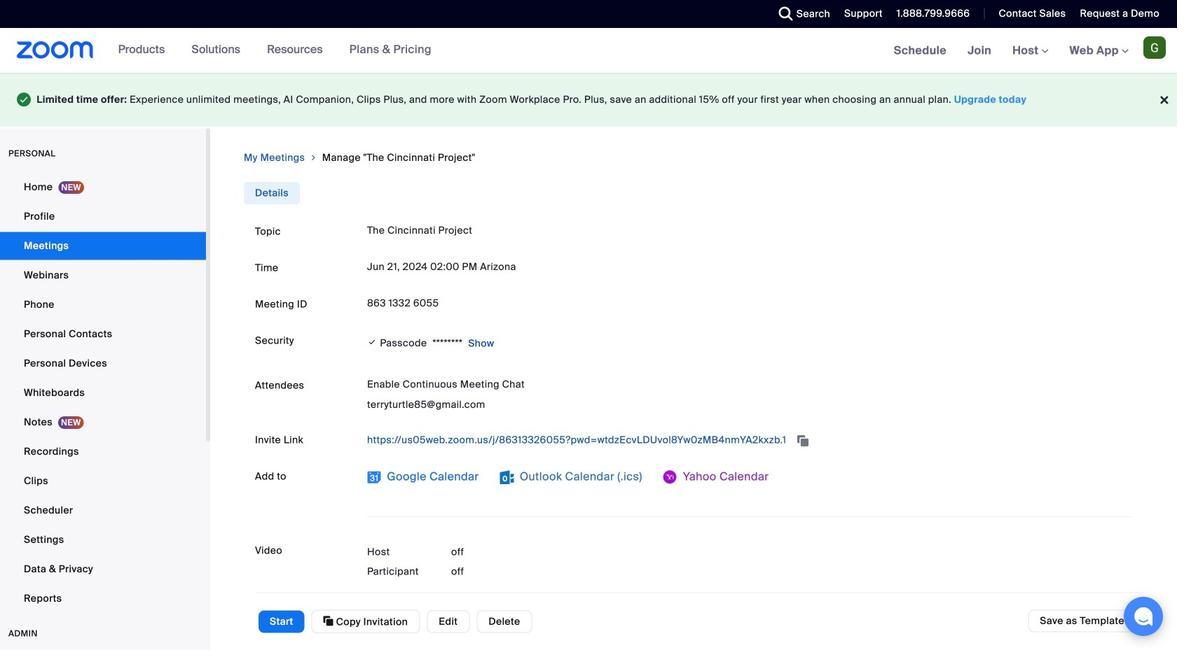 Task type: vqa. For each thing, say whether or not it's contained in the screenshot.
manage The Cincinnati Project navigation
yes



Task type: describe. For each thing, give the bounding box(es) containing it.
checked image
[[367, 335, 377, 349]]

personal menu menu
[[0, 173, 206, 615]]

copy image
[[323, 615, 333, 628]]

zoom logo image
[[17, 41, 94, 59]]

manage the cincinnati project navigation
[[244, 151, 1143, 165]]

open chat image
[[1134, 607, 1153, 627]]



Task type: locate. For each thing, give the bounding box(es) containing it.
banner
[[0, 28, 1177, 74]]

tab
[[244, 182, 300, 205]]

add to outlook calendar (.ics) image
[[500, 471, 514, 485]]

type image
[[17, 90, 31, 110]]

product information navigation
[[94, 28, 442, 73]]

footer
[[0, 73, 1177, 127]]

add to yahoo calendar image
[[663, 471, 677, 485]]

add to google calendar image
[[367, 471, 381, 485]]

profile picture image
[[1143, 36, 1166, 59]]

manage my meeting tab control tab list
[[244, 182, 300, 205]]

right image
[[309, 151, 318, 165]]

meetings navigation
[[883, 28, 1177, 74]]

application
[[367, 430, 1132, 452]]



